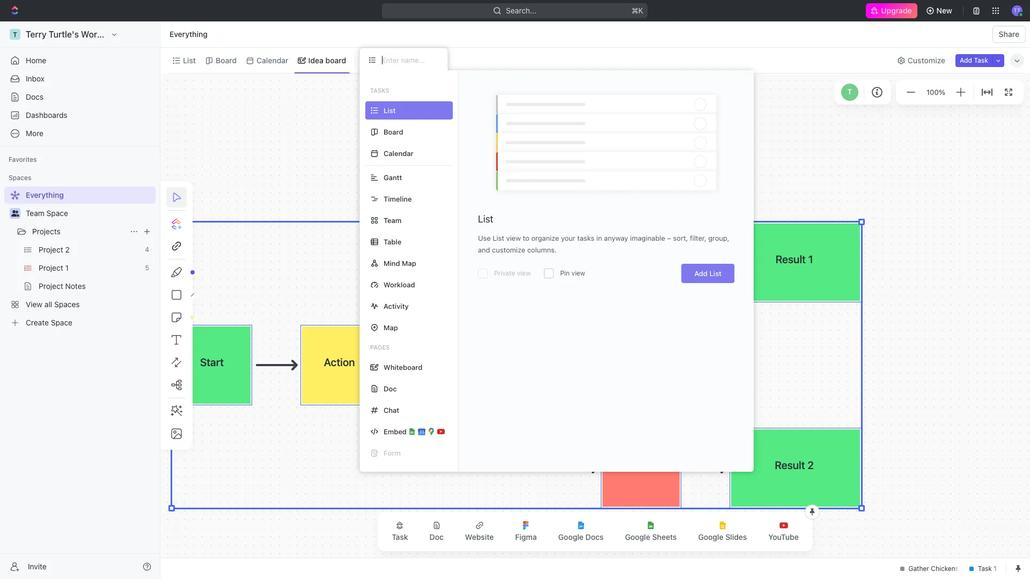 Task type: describe. For each thing, give the bounding box(es) containing it.
sheets
[[652, 533, 677, 542]]

private view
[[494, 269, 531, 277]]

customize
[[492, 246, 525, 254]]

embed
[[384, 427, 407, 436]]

100% button
[[924, 86, 947, 99]]

home
[[26, 56, 46, 65]]

team space
[[26, 209, 68, 218]]

pin
[[560, 269, 570, 277]]

1 vertical spatial board
[[384, 127, 403, 136]]

projects link
[[32, 223, 126, 240]]

doc button
[[421, 515, 452, 548]]

docs link
[[4, 89, 156, 106]]

list inside use list view to organize your tasks in anyway imaginable – sort, filter, group, and customize columns.
[[493, 234, 504, 242]]

timeline
[[384, 194, 412, 203]]

google docs button
[[550, 515, 612, 548]]

activity
[[384, 302, 409, 310]]

tasks
[[577, 234, 594, 242]]

task inside add task button
[[974, 56, 988, 64]]

doc inside button
[[429, 533, 444, 542]]

website
[[465, 533, 494, 542]]

task inside task button
[[392, 533, 408, 542]]

1 horizontal spatial calendar
[[384, 149, 413, 157]]

slides
[[725, 533, 747, 542]]

google for google slides
[[698, 533, 723, 542]]

add task button
[[955, 54, 992, 67]]

projects
[[32, 227, 61, 236]]

figma button
[[507, 515, 545, 548]]

columns.
[[527, 246, 557, 254]]

google slides
[[698, 533, 747, 542]]

0 vertical spatial map
[[402, 259, 416, 267]]

figma
[[515, 533, 537, 542]]

chat
[[384, 406, 399, 414]]

youtube
[[768, 533, 799, 542]]

favorites button
[[4, 153, 41, 166]]

t
[[848, 88, 852, 96]]

upgrade link
[[866, 3, 917, 18]]

tasks
[[370, 87, 389, 94]]

share button
[[992, 26, 1026, 43]]

workload
[[384, 280, 415, 289]]

⌘k
[[632, 6, 643, 15]]

website button
[[456, 515, 502, 548]]

gantt
[[384, 173, 402, 182]]

view button
[[360, 48, 394, 73]]

user group image
[[11, 210, 19, 217]]

new button
[[921, 2, 959, 19]]

google for google docs
[[558, 533, 583, 542]]

inbox link
[[4, 70, 156, 87]]

inbox
[[26, 74, 45, 83]]

private
[[494, 269, 515, 277]]

anyway
[[604, 234, 628, 242]]

list down group,
[[709, 269, 722, 278]]

mind map
[[384, 259, 416, 267]]

idea
[[308, 56, 323, 65]]

add list
[[694, 269, 722, 278]]

and
[[478, 246, 490, 254]]

sidebar navigation
[[0, 21, 160, 579]]

google for google sheets
[[625, 533, 650, 542]]

imaginable
[[630, 234, 665, 242]]

invite
[[28, 562, 47, 571]]



Task type: vqa. For each thing, say whether or not it's contained in the screenshot.
will
no



Task type: locate. For each thing, give the bounding box(es) containing it.
board down tasks
[[384, 127, 403, 136]]

search...
[[506, 6, 537, 15]]

team for team
[[384, 216, 401, 225]]

calendar left idea
[[257, 56, 288, 65]]

home link
[[4, 52, 156, 69]]

share
[[999, 30, 1019, 39]]

everything
[[170, 30, 208, 39]]

team right the user group icon
[[26, 209, 44, 218]]

0 horizontal spatial task
[[392, 533, 408, 542]]

google slides button
[[690, 515, 756, 548]]

add
[[960, 56, 972, 64], [694, 269, 708, 278]]

use
[[478, 234, 491, 242]]

0 horizontal spatial google
[[558, 533, 583, 542]]

0 horizontal spatial team
[[26, 209, 44, 218]]

1 vertical spatial add
[[694, 269, 708, 278]]

1 horizontal spatial google
[[625, 533, 650, 542]]

google right figma
[[558, 533, 583, 542]]

view button
[[360, 53, 394, 68]]

add for add task
[[960, 56, 972, 64]]

1 horizontal spatial add
[[960, 56, 972, 64]]

doc
[[384, 384, 397, 393], [429, 533, 444, 542]]

1 horizontal spatial task
[[974, 56, 988, 64]]

doc up chat
[[384, 384, 397, 393]]

0 vertical spatial add
[[960, 56, 972, 64]]

organize
[[531, 234, 559, 242]]

view
[[373, 56, 391, 65]]

1 vertical spatial calendar
[[384, 149, 413, 157]]

task
[[974, 56, 988, 64], [392, 533, 408, 542]]

1 horizontal spatial team
[[384, 216, 401, 225]]

calendar link
[[254, 53, 288, 68]]

google sheets
[[625, 533, 677, 542]]

view right private
[[517, 269, 531, 277]]

in
[[596, 234, 602, 242]]

0 vertical spatial calendar
[[257, 56, 288, 65]]

view right pin
[[571, 269, 585, 277]]

upgrade
[[881, 6, 912, 15]]

mind
[[384, 259, 400, 267]]

map right mind
[[402, 259, 416, 267]]

idea board
[[308, 56, 346, 65]]

list
[[183, 56, 196, 65], [478, 214, 493, 225], [493, 234, 504, 242], [709, 269, 722, 278]]

0 horizontal spatial doc
[[384, 384, 397, 393]]

google sheets button
[[616, 515, 685, 548]]

youtube button
[[760, 515, 807, 548]]

view inside use list view to organize your tasks in anyway imaginable – sort, filter, group, and customize columns.
[[506, 234, 521, 242]]

doc right task button
[[429, 533, 444, 542]]

tree inside sidebar navigation
[[4, 187, 156, 332]]

list right use in the top left of the page
[[493, 234, 504, 242]]

3 google from the left
[[698, 533, 723, 542]]

form
[[384, 449, 401, 457]]

1 horizontal spatial docs
[[585, 533, 604, 542]]

0 vertical spatial doc
[[384, 384, 397, 393]]

space
[[46, 209, 68, 218]]

customize button
[[894, 53, 949, 68]]

1 vertical spatial doc
[[429, 533, 444, 542]]

view for pin
[[571, 269, 585, 277]]

google
[[558, 533, 583, 542], [625, 533, 650, 542], [698, 533, 723, 542]]

tree containing team space
[[4, 187, 156, 332]]

board link
[[214, 53, 237, 68]]

everything link
[[167, 28, 210, 41]]

board
[[216, 56, 237, 65], [384, 127, 403, 136]]

calendar
[[257, 56, 288, 65], [384, 149, 413, 157]]

100%
[[926, 88, 945, 96]]

Enter name... field
[[381, 55, 439, 65]]

dashboards link
[[4, 107, 156, 124]]

2 horizontal spatial google
[[698, 533, 723, 542]]

your
[[561, 234, 575, 242]]

google left sheets
[[625, 533, 650, 542]]

0 horizontal spatial add
[[694, 269, 708, 278]]

use list view to organize your tasks in anyway imaginable – sort, filter, group, and customize columns.
[[478, 234, 729, 254]]

list down everything link
[[183, 56, 196, 65]]

docs inside button
[[585, 533, 604, 542]]

idea board link
[[306, 53, 346, 68]]

0 horizontal spatial board
[[216, 56, 237, 65]]

whiteboard
[[384, 363, 422, 372]]

0 horizontal spatial calendar
[[257, 56, 288, 65]]

favorites
[[9, 156, 37, 164]]

view for private
[[517, 269, 531, 277]]

1 vertical spatial task
[[392, 533, 408, 542]]

add for add list
[[694, 269, 708, 278]]

view left to
[[506, 234, 521, 242]]

add down the filter,
[[694, 269, 708, 278]]

group,
[[708, 234, 729, 242]]

filter,
[[690, 234, 706, 242]]

1 google from the left
[[558, 533, 583, 542]]

calendar up gantt
[[384, 149, 413, 157]]

0 vertical spatial board
[[216, 56, 237, 65]]

dashboards
[[26, 111, 67, 120]]

sort,
[[673, 234, 688, 242]]

team
[[26, 209, 44, 218], [384, 216, 401, 225]]

add inside button
[[960, 56, 972, 64]]

view
[[506, 234, 521, 242], [517, 269, 531, 277], [571, 269, 585, 277]]

google docs
[[558, 533, 604, 542]]

0 vertical spatial task
[[974, 56, 988, 64]]

pages
[[370, 344, 390, 351]]

0 horizontal spatial map
[[384, 323, 398, 332]]

1 horizontal spatial board
[[384, 127, 403, 136]]

task button
[[383, 515, 417, 548]]

customize
[[908, 56, 945, 65]]

team space link
[[26, 205, 153, 222]]

team up table on the top
[[384, 216, 401, 225]]

0 vertical spatial docs
[[26, 92, 43, 101]]

0 horizontal spatial docs
[[26, 92, 43, 101]]

add task
[[960, 56, 988, 64]]

1 horizontal spatial map
[[402, 259, 416, 267]]

board right list link
[[216, 56, 237, 65]]

1 vertical spatial map
[[384, 323, 398, 332]]

team inside team space link
[[26, 209, 44, 218]]

–
[[667, 234, 671, 242]]

board
[[325, 56, 346, 65]]

google left slides
[[698, 533, 723, 542]]

2 google from the left
[[625, 533, 650, 542]]

list link
[[181, 53, 196, 68]]

pin view
[[560, 269, 585, 277]]

docs inside sidebar navigation
[[26, 92, 43, 101]]

map
[[402, 259, 416, 267], [384, 323, 398, 332]]

new
[[936, 6, 952, 15]]

map down activity
[[384, 323, 398, 332]]

team for team space
[[26, 209, 44, 218]]

1 vertical spatial docs
[[585, 533, 604, 542]]

spaces
[[9, 174, 31, 182]]

to
[[523, 234, 529, 242]]

table
[[384, 237, 401, 246]]

list up use in the top left of the page
[[478, 214, 493, 225]]

tree
[[4, 187, 156, 332]]

1 horizontal spatial doc
[[429, 533, 444, 542]]

add right customize
[[960, 56, 972, 64]]



